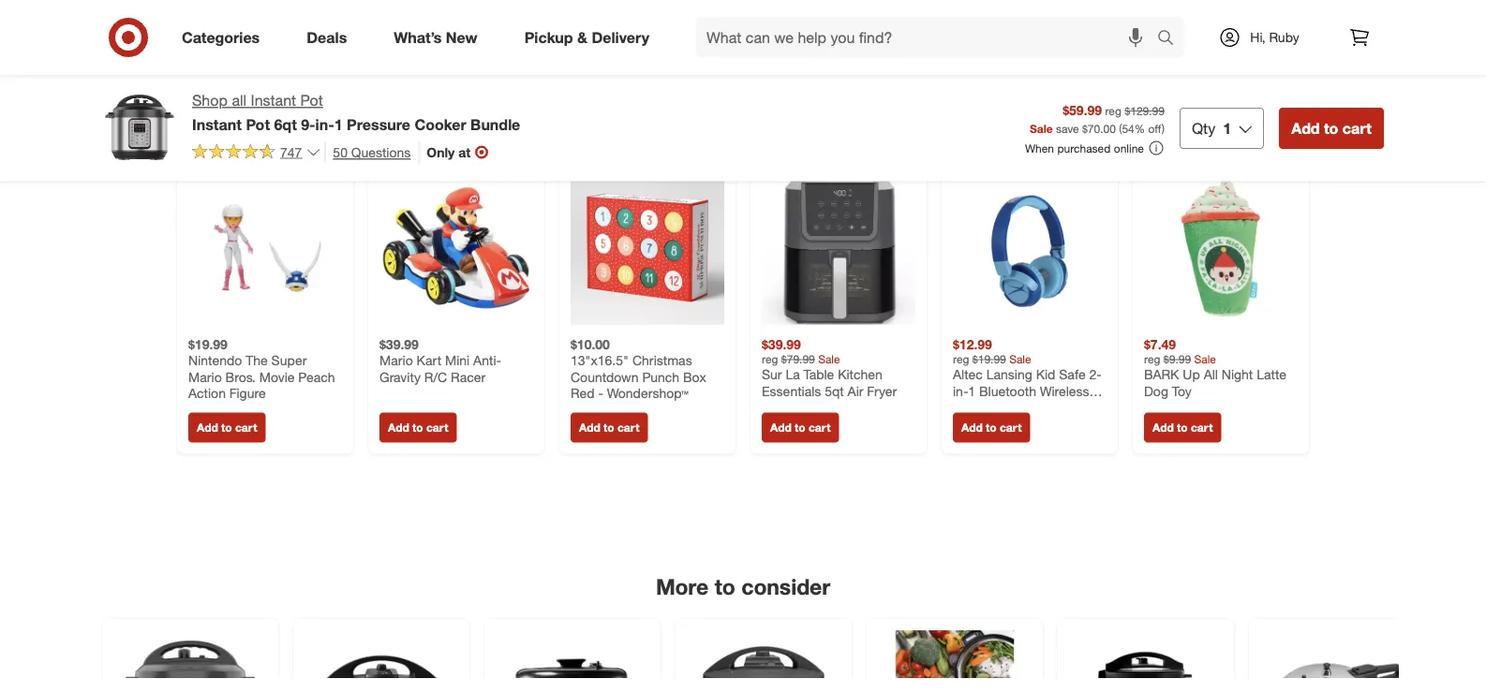 Task type: vqa. For each thing, say whether or not it's contained in the screenshot.
sharing
no



Task type: locate. For each thing, give the bounding box(es) containing it.
commercial chef electric pressure cooker with 13 presets 1000w, stainless steel image
[[878, 631, 1032, 679]]

add down the red
[[579, 421, 600, 435]]

add down ruby
[[1291, 119, 1320, 137]]

questions
[[351, 144, 411, 160]]

$12.99 reg $19.99 sale altec lansing kid safe 2- in-1 bluetooth wireless headphones
[[953, 336, 1102, 416]]

1 horizontal spatial 1
[[968, 383, 976, 400]]

add down "gravity"
[[388, 421, 409, 435]]

add for $7.49 reg $9.99 sale bark up all night latte dog toy
[[1153, 421, 1174, 435]]

50
[[333, 144, 348, 160]]

add down dog
[[1153, 421, 1174, 435]]

1 horizontal spatial in-
[[953, 383, 968, 400]]

2 cookers from the left
[[826, 21, 882, 39]]

$39.99 inside $39.99 reg $79.99 sale sur la table kitchen essentials 5qt air fryer
[[762, 336, 801, 353]]

sale inside $7.49 reg $9.99 sale bark up all night latte dog toy
[[1194, 353, 1216, 367]]

reg
[[1105, 103, 1122, 118], [762, 353, 778, 367], [953, 353, 969, 367], [1144, 353, 1160, 367]]

$39.99 inside $39.99 mario kart mini anti- gravity r/c racer
[[379, 336, 419, 353]]

0 vertical spatial air
[[427, 21, 445, 39]]

0 vertical spatial in-
[[315, 115, 334, 133]]

instant down shop at the left top of page
[[192, 115, 242, 133]]

hi,
[[1250, 29, 1265, 45]]

add down 'essentials'
[[770, 421, 792, 435]]

6qt
[[274, 115, 297, 133]]

reg left lansing
[[953, 353, 969, 367]]

cookers for slow
[[826, 21, 882, 39]]

air inside $39.99 reg $79.99 sale sur la table kitchen essentials 5qt air fryer
[[848, 383, 863, 400]]

add to cart button for $39.99 reg $79.99 sale sur la table kitchen essentials 5qt air fryer
[[762, 413, 839, 443]]

add to cart button for $12.99 reg $19.99 sale altec lansing kid safe 2- in-1 bluetooth wireless headphones
[[953, 413, 1030, 443]]

megachef 6 quart stainless steel electric digital pressure cooker with lid image
[[1069, 631, 1223, 679]]

1 horizontal spatial mario
[[379, 353, 413, 369]]

in- left bluetooth
[[953, 383, 968, 400]]

0 vertical spatial instant
[[251, 91, 296, 110]]

add to cart button for $10.00 13"x16.5" christmas countdown punch box red - wondershop™
[[571, 413, 648, 443]]

1 horizontal spatial $19.99
[[972, 353, 1006, 367]]

purchased
[[1057, 141, 1111, 155]]

shop
[[192, 91, 228, 110]]

kart
[[417, 353, 442, 369]]

0 horizontal spatial mario
[[188, 369, 222, 386]]

reg inside $12.99 reg $19.99 sale altec lansing kid safe 2- in-1 bluetooth wireless headphones
[[953, 353, 969, 367]]

add to cart button for $7.49 reg $9.99 sale bark up all night latte dog toy
[[1144, 413, 1221, 443]]

2 $39.99 from the left
[[762, 336, 801, 353]]

-
[[598, 386, 603, 402]]

50 questions
[[333, 144, 411, 160]]

0 vertical spatial pot
[[300, 91, 323, 110]]

cookers left what's
[[335, 21, 391, 39]]

electric griddles & waffle mak...
[[995, 21, 1210, 39]]

griddles
[[1050, 21, 1106, 39]]

cookers right "slow"
[[826, 21, 882, 39]]

1 horizontal spatial $39.99
[[762, 336, 801, 353]]

add to cart for $7.49 reg $9.99 sale bark up all night latte dog toy
[[1153, 421, 1213, 435]]

$19.99
[[188, 336, 228, 353], [972, 353, 1006, 367]]

reg left la
[[762, 353, 778, 367]]

add to cart for $10.00 13"x16.5" christmas countdown punch box red - wondershop™
[[579, 421, 639, 435]]

mario left kart on the left of the page
[[379, 353, 413, 369]]

&
[[561, 21, 570, 39], [886, 21, 896, 39], [1110, 21, 1120, 39], [577, 28, 587, 46]]

r/c
[[424, 369, 447, 386]]

online
[[1114, 141, 1144, 155]]

protection
[[643, 21, 712, 39]]

cookers
[[335, 21, 391, 39], [826, 21, 882, 39]]

reg up (
[[1105, 103, 1122, 118]]

table
[[804, 367, 834, 383]]

mario kart mini anti-gravity r/c racer image
[[379, 171, 533, 325]]

pot up 9-
[[300, 91, 323, 110]]

1 inside "shop all instant pot instant pot 6qt 9-in-1 pressure cooker bundle"
[[334, 115, 343, 133]]

hi, ruby
[[1250, 29, 1299, 45]]

wireless
[[1040, 383, 1089, 400]]

sur la table kitchen essentials 5qt air fryer image
[[762, 171, 915, 325]]

1 right qty
[[1223, 119, 1231, 137]]

50 questions link
[[325, 141, 411, 163]]

toy
[[1172, 383, 1192, 400]]

add for $10.00 13"x16.5" christmas countdown punch box red - wondershop™
[[579, 421, 600, 435]]

1 horizontal spatial cookers
[[826, 21, 882, 39]]

air
[[427, 21, 445, 39], [848, 383, 863, 400]]

sale inside $39.99 reg $79.99 sale sur la table kitchen essentials 5qt air fryer
[[818, 353, 840, 367]]

anti-
[[473, 353, 501, 369]]

$39.99 up sur
[[762, 336, 801, 353]]

air fryers
[[427, 21, 491, 39]]

1 $39.99 from the left
[[379, 336, 419, 353]]

cart for $7.49 reg $9.99 sale bark up all night latte dog toy
[[1191, 421, 1213, 435]]

add for $39.99 reg $79.99 sale sur la table kitchen essentials 5qt air fryer
[[770, 421, 792, 435]]

qty
[[1192, 119, 1216, 137]]

reg inside $59.99 reg $129.99 sale save $ 70.00 ( 54 % off )
[[1105, 103, 1122, 118]]

0 horizontal spatial $39.99
[[379, 336, 419, 353]]

pots & pans link
[[511, 10, 624, 51]]

add for $19.99 nintendo the super mario bros. movie peach action figure
[[197, 421, 218, 435]]

1 vertical spatial pressure
[[347, 115, 410, 133]]

off
[[1148, 121, 1162, 135]]

nintendo the super mario bros. movie peach action figure image
[[188, 171, 342, 325]]

reg left $9.99
[[1144, 353, 1160, 367]]

search
[[1149, 30, 1194, 48]]

wondershop™
[[607, 386, 689, 402]]

pressure
[[272, 21, 331, 39], [347, 115, 410, 133]]

1 vertical spatial in-
[[953, 383, 968, 400]]

ruby
[[1269, 29, 1299, 45]]

$39.99 for mario
[[379, 336, 419, 353]]

0 horizontal spatial 1
[[334, 115, 343, 133]]

gravity
[[379, 369, 421, 386]]

sale for 70.00
[[1030, 121, 1053, 135]]

instant pot rio wide plus, 7.5 quarts, quiet steam release, 9-in-1 electric multi-cooker, pressure cooker, slow cooker, rice cooker & more image
[[687, 631, 840, 679]]

add down the headphones
[[961, 421, 983, 435]]

13"x16.5"
[[571, 353, 629, 369]]

peach
[[298, 369, 335, 386]]

instant up 6qt
[[251, 91, 296, 110]]

add to cart
[[1291, 119, 1372, 137], [197, 421, 257, 435], [388, 421, 448, 435], [579, 421, 639, 435], [770, 421, 831, 435], [961, 421, 1022, 435], [1153, 421, 1213, 435]]

in- up 50
[[315, 115, 334, 133]]

in- inside $12.99 reg $19.99 sale altec lansing kid safe 2- in-1 bluetooth wireless headphones
[[953, 383, 968, 400]]

add down action
[[197, 421, 218, 435]]

mak...
[[1170, 21, 1210, 39]]

sale for all
[[1194, 353, 1216, 367]]

1 horizontal spatial air
[[848, 383, 863, 400]]

plans
[[716, 21, 753, 39]]

christmas
[[632, 353, 692, 369]]

1 left bluetooth
[[968, 383, 976, 400]]

0 horizontal spatial $19.99
[[188, 336, 228, 353]]

add for $39.99 mario kart mini anti- gravity r/c racer
[[388, 421, 409, 435]]

shop all instant pot instant pot 6qt 9-in-1 pressure cooker bundle
[[192, 91, 520, 133]]

1 vertical spatial instant
[[192, 115, 242, 133]]

$39.99 up "gravity"
[[379, 336, 419, 353]]

1 horizontal spatial pressure
[[347, 115, 410, 133]]

qty 1
[[1192, 119, 1231, 137]]

categories
[[182, 28, 260, 46]]

sale inside $12.99 reg $19.99 sale altec lansing kid safe 2- in-1 bluetooth wireless headphones
[[1009, 353, 1031, 367]]

save
[[1056, 121, 1079, 135]]

0 horizontal spatial in-
[[315, 115, 334, 133]]

mario left 'bros.'
[[188, 369, 222, 386]]

1 up 50
[[334, 115, 343, 133]]

1 cookers from the left
[[335, 21, 391, 39]]

reg inside $7.49 reg $9.99 sale bark up all night latte dog toy
[[1144, 353, 1160, 367]]

1 horizontal spatial instant
[[251, 91, 296, 110]]

pot left 6qt
[[246, 115, 270, 133]]

sale right $79.99
[[818, 353, 840, 367]]

1 horizontal spatial pot
[[300, 91, 323, 110]]

to
[[1324, 119, 1338, 137], [221, 421, 232, 435], [412, 421, 423, 435], [604, 421, 614, 435], [795, 421, 805, 435], [986, 421, 997, 435], [1177, 421, 1188, 435], [715, 574, 735, 601]]

cart for $39.99 mario kart mini anti- gravity r/c racer
[[426, 421, 448, 435]]

$39.99 for reg
[[762, 336, 801, 353]]

fryer
[[867, 383, 897, 400]]

air fryers link
[[411, 10, 507, 51]]

1 vertical spatial air
[[848, 383, 863, 400]]

$9.99
[[1164, 353, 1191, 367]]

when
[[1025, 141, 1054, 155]]

0 horizontal spatial cookers
[[335, 21, 391, 39]]

sale right $9.99
[[1194, 353, 1216, 367]]

only
[[427, 144, 455, 160]]

pickup & delivery link
[[508, 17, 673, 58]]

$59.99 reg $129.99 sale save $ 70.00 ( 54 % off )
[[1030, 102, 1165, 135]]

reg inside $39.99 reg $79.99 sale sur la table kitchen essentials 5qt air fryer
[[762, 353, 778, 367]]

reg for $59.99
[[1105, 103, 1122, 118]]

0 horizontal spatial air
[[427, 21, 445, 39]]

instant pot rio 6qt 7-in-1 electric pressure cooker & multi-cooker image
[[113, 631, 267, 679]]

$19.99 up 'bros.'
[[188, 336, 228, 353]]

consider
[[741, 574, 830, 601]]

slow
[[789, 21, 821, 39]]

cart for $39.99 reg $79.99 sale sur la table kitchen essentials 5qt air fryer
[[809, 421, 831, 435]]

1
[[334, 115, 343, 133], [1223, 119, 1231, 137], [968, 383, 976, 400]]

when purchased online
[[1025, 141, 1144, 155]]

0 horizontal spatial pot
[[246, 115, 270, 133]]

what's
[[394, 28, 442, 46]]

(
[[1119, 121, 1122, 135]]

slow cookers & roasters
[[789, 21, 960, 39]]

sale inside $59.99 reg $129.99 sale save $ 70.00 ( 54 % off )
[[1030, 121, 1053, 135]]

altec lansing kid safe 2-in-1 bluetooth wireless headphones image
[[953, 171, 1107, 325]]

sale for kid
[[1009, 353, 1031, 367]]

sale left kid
[[1009, 353, 1031, 367]]

to for $12.99 reg $19.99 sale altec lansing kid safe 2- in-1 bluetooth wireless headphones
[[986, 421, 997, 435]]

$19.99 up bluetooth
[[972, 353, 1006, 367]]

nintendo
[[188, 353, 242, 369]]

instant
[[251, 91, 296, 110], [192, 115, 242, 133]]

sale up when
[[1030, 121, 1053, 135]]

0 vertical spatial pressure
[[272, 21, 331, 39]]

54
[[1122, 121, 1134, 135]]

cart
[[1343, 119, 1372, 137], [235, 421, 257, 435], [426, 421, 448, 435], [617, 421, 639, 435], [809, 421, 831, 435], [1000, 421, 1022, 435], [1191, 421, 1213, 435]]



Task type: describe. For each thing, give the bounding box(es) containing it.
up
[[1183, 367, 1200, 383]]

$59.99
[[1063, 102, 1102, 118]]

reg for $7.49
[[1144, 353, 1160, 367]]

countdown
[[571, 369, 639, 386]]

to for $39.99 reg $79.99 sale sur la table kitchen essentials 5qt air fryer
[[795, 421, 805, 435]]

747 link
[[192, 141, 321, 164]]

$19.99 inside $12.99 reg $19.99 sale altec lansing kid safe 2- in-1 bluetooth wireless headphones
[[972, 353, 1006, 367]]

9-
[[301, 115, 315, 133]]

$19.99 nintendo the super mario bros. movie peach action figure
[[188, 336, 335, 402]]

new
[[446, 28, 478, 46]]

crockpot express 6 quart oval max pressure cooker image
[[496, 631, 649, 679]]

reg for $12.99
[[953, 353, 969, 367]]

$39.99 mario kart mini anti- gravity r/c racer
[[379, 336, 501, 386]]

add to cart button for $19.99 nintendo the super mario bros. movie peach action figure
[[188, 413, 266, 443]]

pressure cookers
[[272, 21, 391, 39]]

2 horizontal spatial 1
[[1223, 119, 1231, 137]]

to for $19.99 nintendo the super mario bros. movie peach action figure
[[221, 421, 232, 435]]

13"x16.5" christmas countdown punch box red - wondershop™ image
[[571, 171, 724, 325]]

$79.99
[[781, 353, 815, 367]]

to for $10.00 13"x16.5" christmas countdown punch box red - wondershop™
[[604, 421, 614, 435]]

search button
[[1149, 17, 1194, 62]]

all
[[1204, 367, 1218, 383]]

altec
[[953, 367, 983, 383]]

fryers
[[449, 21, 491, 39]]

figure
[[229, 386, 266, 402]]

delivery
[[592, 28, 649, 46]]

deals
[[307, 28, 347, 46]]

$7.49
[[1144, 336, 1176, 353]]

in- inside "shop all instant pot instant pot 6qt 9-in-1 pressure cooker bundle"
[[315, 115, 334, 133]]

cookers for pressure
[[335, 21, 391, 39]]

cart for $12.99 reg $19.99 sale altec lansing kid safe 2- in-1 bluetooth wireless headphones
[[1000, 421, 1022, 435]]

mario inside $19.99 nintendo the super mario bros. movie peach action figure
[[188, 369, 222, 386]]

what's new
[[394, 28, 478, 46]]

action
[[188, 386, 226, 402]]

night
[[1222, 367, 1253, 383]]

pots & pans
[[526, 21, 608, 39]]

)
[[1162, 121, 1165, 135]]

roasters
[[900, 21, 960, 39]]

0 horizontal spatial pressure
[[272, 21, 331, 39]]

movie
[[259, 369, 295, 386]]

imusa 7qt stovetop natural finish basic pressure cooker - silver image
[[1260, 631, 1414, 679]]

5qt
[[825, 383, 844, 400]]

add to cart button for $39.99 mario kart mini anti- gravity r/c racer
[[379, 413, 457, 443]]

add to cart for $39.99 mario kart mini anti- gravity r/c racer
[[388, 421, 448, 435]]

What can we help you find? suggestions appear below search field
[[695, 17, 1162, 58]]

racer
[[451, 369, 486, 386]]

lansing
[[986, 367, 1032, 383]]

more
[[656, 574, 709, 601]]

protection plans
[[643, 21, 753, 39]]

categories link
[[166, 17, 283, 58]]

bundle
[[470, 115, 520, 133]]

70.00
[[1088, 121, 1116, 135]]

1 vertical spatial pot
[[246, 115, 270, 133]]

bluetooth
[[979, 383, 1036, 400]]

bark up all night latte dog toy image
[[1144, 171, 1298, 325]]

add to cart for $19.99 nintendo the super mario bros. movie peach action figure
[[197, 421, 257, 435]]

sale for table
[[818, 353, 840, 367]]

headphones
[[953, 400, 1028, 416]]

dog
[[1144, 383, 1168, 400]]

reg for $39.99
[[762, 353, 778, 367]]

sur
[[762, 367, 782, 383]]

image of instant pot 6qt 9-in-1 pressure cooker bundle image
[[102, 90, 177, 165]]

bark
[[1144, 367, 1179, 383]]

the
[[246, 353, 268, 369]]

kitchen
[[838, 367, 883, 383]]

$19.99 inside $19.99 nintendo the super mario bros. movie peach action figure
[[188, 336, 228, 353]]

%
[[1134, 121, 1145, 135]]

$
[[1082, 121, 1088, 135]]

0 horizontal spatial instant
[[192, 115, 242, 133]]

1 inside $12.99 reg $19.99 sale altec lansing kid safe 2- in-1 bluetooth wireless headphones
[[968, 383, 976, 400]]

to for $7.49 reg $9.99 sale bark up all night latte dog toy
[[1177, 421, 1188, 435]]

add to cart for $39.99 reg $79.99 sale sur la table kitchen essentials 5qt air fryer
[[770, 421, 831, 435]]

cooker
[[415, 115, 466, 133]]

pickup & delivery
[[524, 28, 649, 46]]

super
[[271, 353, 307, 369]]

add to cart for $12.99 reg $19.99 sale altec lansing kid safe 2- in-1 bluetooth wireless headphones
[[961, 421, 1022, 435]]

cart for $10.00 13"x16.5" christmas countdown punch box red - wondershop™
[[617, 421, 639, 435]]

la
[[786, 367, 800, 383]]

2-
[[1089, 367, 1102, 383]]

punch
[[642, 369, 679, 386]]

$12.99
[[953, 336, 992, 353]]

mario inside $39.99 mario kart mini anti- gravity r/c racer
[[379, 353, 413, 369]]

air inside 'air fryers' link
[[427, 21, 445, 39]]

what's new link
[[378, 17, 501, 58]]

$7.49 reg $9.99 sale bark up all night latte dog toy
[[1144, 336, 1286, 400]]

more to consider
[[656, 574, 830, 601]]

pots
[[526, 21, 557, 39]]

at
[[458, 144, 471, 160]]

add for $12.99 reg $19.99 sale altec lansing kid safe 2- in-1 bluetooth wireless headphones
[[961, 421, 983, 435]]

$10.00 13"x16.5" christmas countdown punch box red - wondershop™
[[571, 336, 706, 402]]

slow cookers & roasters link
[[773, 10, 975, 51]]

electric
[[995, 21, 1045, 39]]

to for $39.99 mario kart mini anti- gravity r/c racer
[[412, 421, 423, 435]]

747
[[280, 144, 302, 160]]

cart for $19.99 nintendo the super mario bros. movie peach action figure
[[235, 421, 257, 435]]

red
[[571, 386, 595, 402]]

instant pot rio wide 7.5qt 7-in-1 electric pressure cooker & multi-cooker image
[[305, 631, 458, 679]]

pans
[[574, 21, 608, 39]]

bros.
[[225, 369, 256, 386]]

$129.99
[[1125, 103, 1165, 118]]

mini
[[445, 353, 470, 369]]

$39.99 reg $79.99 sale sur la table kitchen essentials 5qt air fryer
[[762, 336, 897, 400]]

$10.00
[[571, 336, 610, 353]]

pressure inside "shop all instant pot instant pot 6qt 9-in-1 pressure cooker bundle"
[[347, 115, 410, 133]]

only at
[[427, 144, 471, 160]]

latte
[[1257, 367, 1286, 383]]



